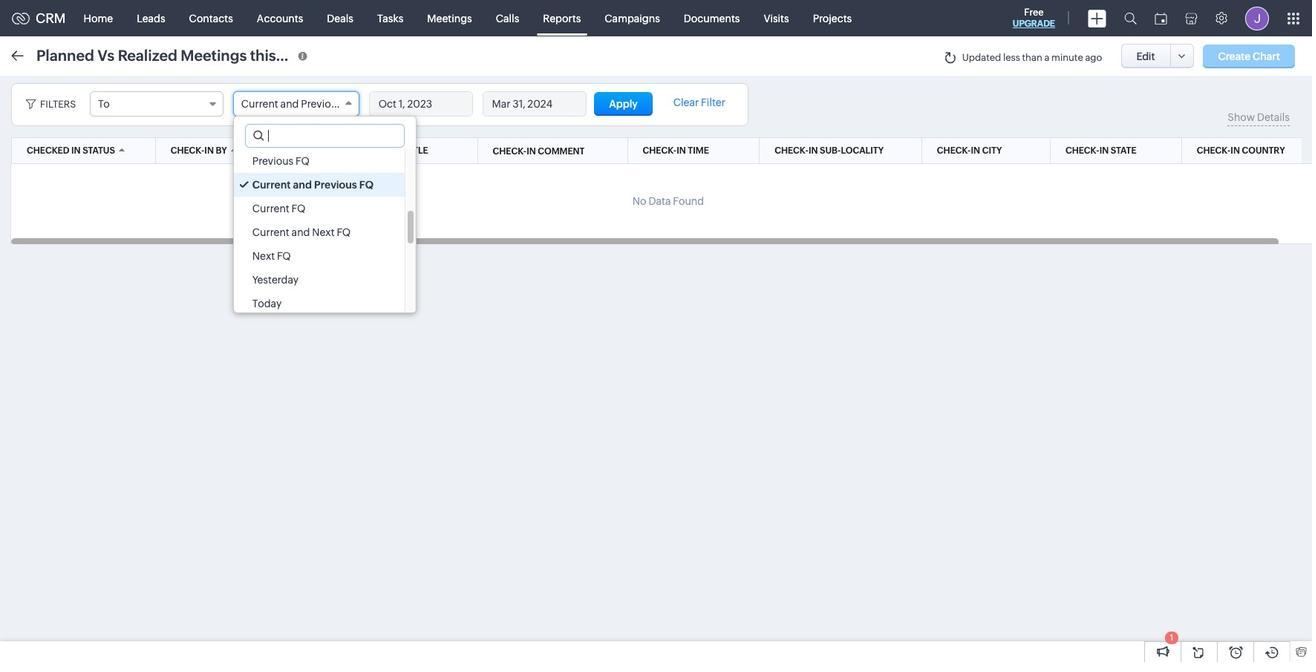 Task type: vqa. For each thing, say whether or not it's contained in the screenshot.
the left the "millerjeremy500@gmail.com"
no



Task type: locate. For each thing, give the bounding box(es) containing it.
0 vertical spatial next
[[312, 227, 335, 238]]

6 check- from the left
[[1197, 146, 1231, 156]]

next inside option
[[252, 250, 275, 262]]

create
[[1218, 50, 1251, 62]]

3 in from the left
[[677, 146, 686, 156]]

reports link
[[531, 0, 593, 36]]

country
[[1242, 146, 1285, 156]]

meetings left calls link
[[427, 12, 472, 24]]

MMM D, YYYY text field
[[370, 92, 472, 116]]

0 vertical spatial meetings
[[427, 12, 472, 24]]

5 in from the left
[[971, 146, 980, 156]]

by
[[216, 146, 227, 156]]

check- left by
[[171, 146, 204, 156]]

2 check- from the left
[[643, 146, 677, 156]]

fq up current fq option
[[359, 179, 374, 191]]

3 check- from the left
[[775, 146, 809, 156]]

tasks link
[[365, 0, 415, 36]]

fq up the current and previous fq
[[296, 155, 309, 167]]

deals link
[[315, 0, 365, 36]]

0 horizontal spatial previous
[[252, 155, 294, 167]]

comment
[[538, 146, 585, 156]]

filter
[[701, 97, 726, 108]]

1 check- from the left
[[171, 146, 204, 156]]

check- for check-in state
[[1066, 146, 1100, 156]]

6 in from the left
[[1100, 146, 1109, 156]]

in left sub-
[[809, 146, 818, 156]]

current up current fq
[[252, 179, 291, 191]]

None text field
[[246, 125, 404, 147]]

2 current from the top
[[252, 203, 289, 215]]

free upgrade
[[1013, 7, 1055, 29]]

and inside option
[[292, 227, 310, 238]]

and for previous
[[293, 179, 312, 191]]

chart
[[1253, 50, 1280, 62]]

1 horizontal spatial previous
[[314, 179, 357, 191]]

in for by
[[204, 146, 214, 156]]

7 in from the left
[[1231, 146, 1240, 156]]

next fq option
[[234, 244, 405, 268]]

1 vertical spatial next
[[252, 250, 275, 262]]

1 current from the top
[[252, 179, 291, 191]]

1 horizontal spatial next
[[312, 227, 335, 238]]

this
[[250, 46, 276, 63]]

list box
[[234, 149, 416, 316]]

in left comment
[[527, 146, 536, 156]]

fq for current fq
[[292, 203, 305, 215]]

planned vs realized meetings this month
[[36, 46, 326, 63]]

in left state
[[1100, 146, 1109, 156]]

meetings inside meetings link
[[427, 12, 472, 24]]

visits
[[764, 12, 789, 24]]

fq
[[296, 155, 309, 167], [359, 179, 374, 191], [292, 203, 305, 215], [337, 227, 351, 238], [277, 250, 291, 262]]

no data found
[[633, 195, 704, 207]]

in left by
[[204, 146, 214, 156]]

1 vertical spatial previous
[[314, 179, 357, 191]]

current fq option
[[234, 197, 405, 221]]

previous inside option
[[252, 155, 294, 167]]

5 check- from the left
[[1066, 146, 1100, 156]]

clear
[[673, 97, 699, 108]]

1 vertical spatial meetings
[[181, 46, 247, 63]]

previous fq
[[252, 155, 309, 167]]

check- left state
[[1066, 146, 1100, 156]]

and inside option
[[293, 179, 312, 191]]

None field
[[233, 91, 359, 117]]

1 vertical spatial and
[[292, 227, 310, 238]]

upgrade
[[1013, 19, 1055, 29]]

0 vertical spatial current
[[252, 179, 291, 191]]

campaigns link
[[593, 0, 672, 36]]

3 current from the top
[[252, 227, 289, 238]]

check-in state
[[1066, 146, 1137, 156]]

check- left city
[[937, 146, 971, 156]]

crm link
[[12, 10, 66, 26]]

and up current fq option
[[293, 179, 312, 191]]

MMM D, YYYY text field
[[483, 92, 586, 116]]

and up next fq option
[[292, 227, 310, 238]]

city
[[982, 146, 1002, 156]]

8 in from the left
[[527, 146, 536, 156]]

filters
[[40, 99, 76, 110]]

previous fq option
[[234, 149, 405, 173]]

check- left country
[[1197, 146, 1231, 156]]

2 vertical spatial current
[[252, 227, 289, 238]]

contacts
[[189, 12, 233, 24]]

in left city
[[971, 146, 980, 156]]

home link
[[72, 0, 125, 36]]

in for sub-
[[809, 146, 818, 156]]

documents
[[684, 12, 740, 24]]

less
[[1003, 52, 1020, 63]]

1 in from the left
[[71, 146, 81, 156]]

check-
[[171, 146, 204, 156], [643, 146, 677, 156], [775, 146, 809, 156], [937, 146, 971, 156], [1066, 146, 1100, 156], [1197, 146, 1231, 156], [493, 146, 527, 156]]

current inside option
[[252, 179, 291, 191]]

current and previous fq option
[[234, 173, 405, 197]]

4 check- from the left
[[937, 146, 971, 156]]

check- left comment
[[493, 146, 527, 156]]

next
[[312, 227, 335, 238], [252, 250, 275, 262]]

current for current fq
[[252, 203, 289, 215]]

in for state
[[1100, 146, 1109, 156]]

leads
[[137, 12, 165, 24]]

meetings down contacts link
[[181, 46, 247, 63]]

in left status at the left of page
[[71, 146, 81, 156]]

current up current and next fq
[[252, 203, 289, 215]]

previous up current fq option
[[314, 179, 357, 191]]

check- left sub-
[[775, 146, 809, 156]]

current up "next fq"
[[252, 227, 289, 238]]

0 vertical spatial previous
[[252, 155, 294, 167]]

projects link
[[801, 0, 864, 36]]

next up 'yesterday'
[[252, 250, 275, 262]]

apply
[[609, 98, 638, 110]]

fq up current and next fq
[[292, 203, 305, 215]]

4 in from the left
[[809, 146, 818, 156]]

previous
[[252, 155, 294, 167], [314, 179, 357, 191]]

next fq
[[252, 250, 291, 262]]

checked
[[27, 146, 69, 156]]

1 vertical spatial current
[[252, 203, 289, 215]]

7 check- from the left
[[493, 146, 527, 156]]

previous left host
[[252, 155, 294, 167]]

current for current and next fq
[[252, 227, 289, 238]]

check- left the time
[[643, 146, 677, 156]]

check- for check-in by
[[171, 146, 204, 156]]

calls link
[[484, 0, 531, 36]]

updated less than a minute ago
[[962, 52, 1102, 63]]

current
[[252, 179, 291, 191], [252, 203, 289, 215], [252, 227, 289, 238]]

and
[[293, 179, 312, 191], [292, 227, 310, 238]]

free
[[1024, 7, 1044, 18]]

in left the time
[[677, 146, 686, 156]]

meetings
[[427, 12, 472, 24], [181, 46, 247, 63]]

in left country
[[1231, 146, 1240, 156]]

next up next fq option
[[312, 227, 335, 238]]

in
[[71, 146, 81, 156], [204, 146, 214, 156], [677, 146, 686, 156], [809, 146, 818, 156], [971, 146, 980, 156], [1100, 146, 1109, 156], [1231, 146, 1240, 156], [527, 146, 536, 156]]

2 in from the left
[[204, 146, 214, 156]]

accounts link
[[245, 0, 315, 36]]

check-in city
[[937, 146, 1002, 156]]

current and previous fq
[[252, 179, 374, 191]]

1 horizontal spatial meetings
[[427, 12, 472, 24]]

check- for check-in country
[[1197, 146, 1231, 156]]

0 horizontal spatial next
[[252, 250, 275, 262]]

check-in by
[[171, 146, 227, 156]]

check-in sub-locality
[[775, 146, 884, 156]]

0 vertical spatial and
[[293, 179, 312, 191]]

in for time
[[677, 146, 686, 156]]

fq up 'yesterday'
[[277, 250, 291, 262]]

logo image
[[12, 12, 30, 24]]



Task type: describe. For each thing, give the bounding box(es) containing it.
reports
[[543, 12, 581, 24]]

calls
[[496, 12, 519, 24]]

leads link
[[125, 0, 177, 36]]

title
[[405, 146, 428, 156]]

home
[[84, 12, 113, 24]]

apply button
[[594, 92, 653, 116]]

and for next
[[292, 227, 310, 238]]

in for city
[[971, 146, 980, 156]]

host
[[294, 146, 318, 156]]

next inside option
[[312, 227, 335, 238]]

than
[[1022, 52, 1043, 63]]

sub-
[[820, 146, 841, 156]]

in for country
[[1231, 146, 1240, 156]]

deals
[[327, 12, 353, 24]]

projects
[[813, 12, 852, 24]]

meetings link
[[415, 0, 484, 36]]

updated
[[962, 52, 1001, 63]]

realized
[[118, 46, 177, 63]]

list box containing previous fq
[[234, 149, 416, 316]]

edit
[[1137, 50, 1155, 62]]

found
[[673, 195, 704, 207]]

check- for check-in sub-locality
[[775, 146, 809, 156]]

current for current and previous fq
[[252, 179, 291, 191]]

today
[[252, 298, 282, 310]]

yesterday
[[252, 274, 299, 286]]

check-in country
[[1197, 146, 1285, 156]]

locality
[[841, 146, 884, 156]]

documents link
[[672, 0, 752, 36]]

fq down current fq option
[[337, 227, 351, 238]]

crm
[[36, 10, 66, 26]]

current and next fq
[[252, 227, 351, 238]]

yesterday option
[[234, 268, 405, 292]]

a
[[1044, 52, 1050, 63]]

in for comment
[[527, 146, 536, 156]]

time
[[688, 146, 709, 156]]

state
[[1111, 146, 1137, 156]]

0 horizontal spatial meetings
[[181, 46, 247, 63]]

campaigns
[[605, 12, 660, 24]]

previous inside option
[[314, 179, 357, 191]]

create chart
[[1218, 50, 1280, 62]]

clear filter
[[673, 97, 726, 108]]

planned
[[36, 46, 94, 63]]

fq for previous fq
[[296, 155, 309, 167]]

data
[[649, 195, 671, 207]]

fq for next fq
[[277, 250, 291, 262]]

no
[[633, 195, 647, 207]]

visits link
[[752, 0, 801, 36]]

tasks
[[377, 12, 403, 24]]

in for status
[[71, 146, 81, 156]]

edit button
[[1121, 44, 1171, 68]]

check-in comment
[[493, 146, 585, 156]]

current and next fq option
[[234, 221, 405, 244]]

check- for check-in time
[[643, 146, 677, 156]]

contacts link
[[177, 0, 245, 36]]

create chart button
[[1203, 44, 1295, 68]]

month
[[279, 46, 326, 63]]

accounts
[[257, 12, 303, 24]]

current fq
[[252, 203, 305, 215]]

check- for check-in comment
[[493, 146, 527, 156]]

check-in time
[[643, 146, 709, 156]]

vs
[[97, 46, 115, 63]]

ago
[[1085, 52, 1102, 63]]

status
[[83, 146, 115, 156]]

minute
[[1052, 52, 1083, 63]]

check- for check-in city
[[937, 146, 971, 156]]

checked in status
[[27, 146, 115, 156]]

today option
[[234, 292, 405, 316]]



